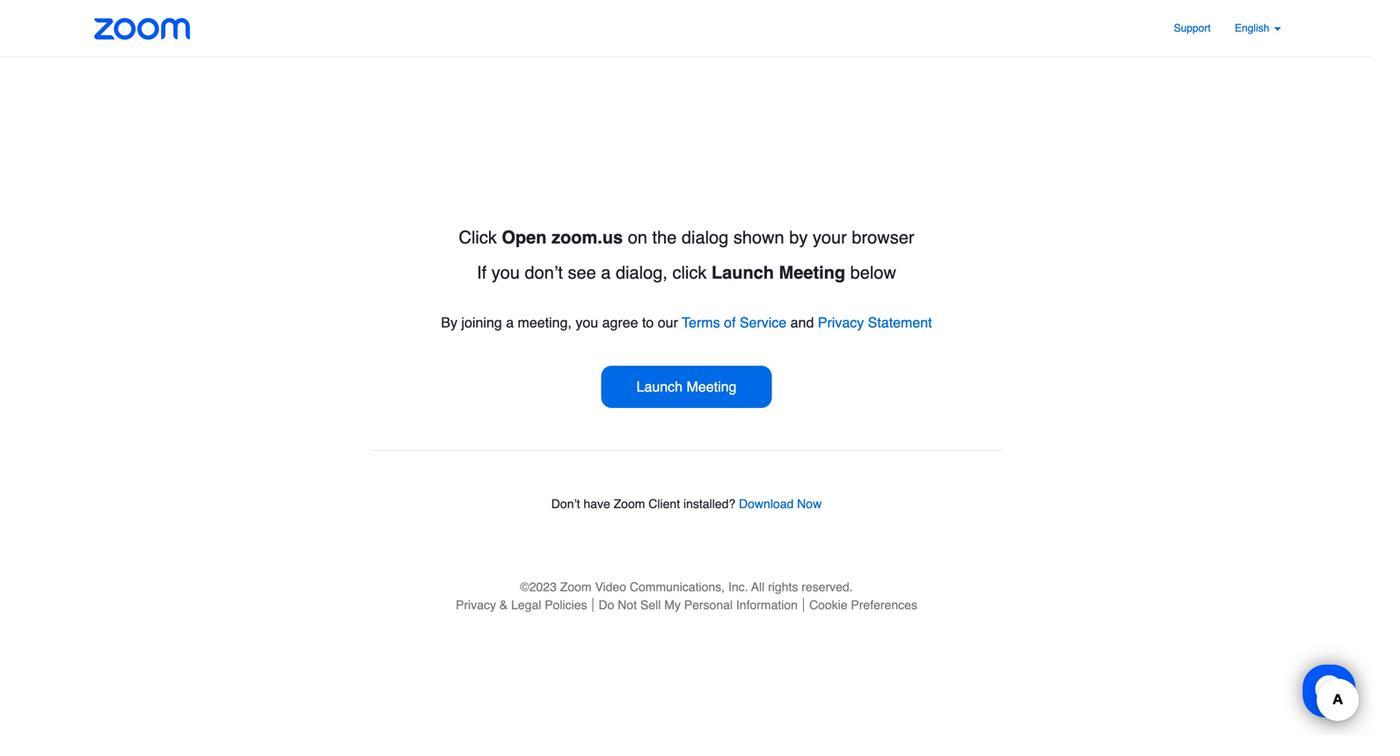 Task type: describe. For each thing, give the bounding box(es) containing it.
information
[[736, 598, 798, 612]]

click
[[459, 227, 497, 248]]

click open zoom.us on the dialog shown by your browser
[[459, 227, 915, 248]]

privacy & legal policies
[[456, 598, 587, 612]]

cookie preferences button
[[803, 598, 923, 612]]

preferences
[[851, 598, 918, 612]]

launch meeting
[[637, 379, 737, 395]]

do not sell my personal information button
[[593, 598, 803, 612]]

by joining a meeting, you agree to our terms of service and privacy statement
[[441, 315, 932, 331]]

installed?
[[684, 497, 736, 511]]

cookie preferences
[[809, 598, 918, 612]]

of
[[724, 315, 736, 331]]

1 vertical spatial you
[[576, 315, 598, 331]]

1 vertical spatial zoom
[[560, 580, 592, 594]]

launch inside button
[[637, 379, 683, 395]]

download
[[739, 497, 794, 511]]

©2023
[[520, 580, 557, 594]]

privacy & legal policies link
[[451, 598, 593, 612]]

0 vertical spatial privacy
[[818, 315, 864, 331]]

0 vertical spatial meeting
[[779, 263, 846, 283]]

on
[[628, 227, 648, 248]]

see
[[568, 263, 596, 283]]

do not sell my personal information
[[599, 598, 798, 612]]

browser
[[852, 227, 915, 248]]

don't
[[525, 263, 563, 283]]

if you don't see a dialog, click launch meeting below
[[477, 263, 897, 283]]

1 horizontal spatial launch
[[712, 263, 774, 283]]

privacy statement button
[[818, 315, 932, 331]]

click
[[673, 263, 707, 283]]

have
[[584, 497, 610, 511]]

inc.
[[728, 580, 748, 594]]

client
[[649, 497, 680, 511]]

and
[[791, 315, 814, 331]]

english link
[[1235, 22, 1282, 34]]

our
[[658, 315, 678, 331]]

cookie
[[809, 598, 848, 612]]

your
[[813, 227, 847, 248]]

below
[[851, 263, 897, 283]]

service
[[740, 315, 787, 331]]

support link
[[1174, 22, 1211, 34]]

rights
[[768, 580, 798, 594]]

agree
[[602, 315, 638, 331]]

joining
[[461, 315, 502, 331]]



Task type: locate. For each thing, give the bounding box(es) containing it.
1 horizontal spatial privacy
[[818, 315, 864, 331]]

by
[[789, 227, 808, 248]]

1 horizontal spatial you
[[576, 315, 598, 331]]

sell
[[641, 598, 661, 612]]

1 horizontal spatial zoom
[[614, 497, 645, 511]]

0 horizontal spatial meeting
[[687, 379, 737, 395]]

you left agree
[[576, 315, 598, 331]]

0 vertical spatial you
[[492, 263, 520, 283]]

meeting down "terms"
[[687, 379, 737, 395]]

zoom up policies
[[560, 580, 592, 594]]

statement
[[868, 315, 932, 331]]

1 vertical spatial launch
[[637, 379, 683, 395]]

1 vertical spatial meeting
[[687, 379, 737, 395]]

1 vertical spatial a
[[506, 315, 514, 331]]

main content containing click
[[317, 56, 1056, 557]]

do
[[599, 598, 614, 612]]

by
[[441, 315, 458, 331]]

you right if
[[492, 263, 520, 283]]

terms of service button
[[682, 315, 787, 331]]

launch meeting button
[[601, 366, 772, 408]]

&
[[500, 598, 508, 612]]

to
[[642, 315, 654, 331]]

1 horizontal spatial meeting
[[779, 263, 846, 283]]

1 vertical spatial privacy
[[456, 598, 496, 612]]

meeting
[[779, 263, 846, 283], [687, 379, 737, 395]]

©2023 zoom video communications, inc. all rights reserved.
[[520, 580, 853, 594]]

main content
[[317, 56, 1056, 557]]

meeting,
[[518, 315, 572, 331]]

if
[[477, 263, 487, 283]]

communications,
[[630, 580, 725, 594]]

meeting down the by
[[779, 263, 846, 283]]

meeting inside launch meeting button
[[687, 379, 737, 395]]

privacy right the 'and'
[[818, 315, 864, 331]]

banner containing support
[[71, 0, 1303, 57]]

download now button
[[739, 497, 822, 511]]

the
[[652, 227, 677, 248]]

terms
[[682, 315, 720, 331]]

privacy
[[818, 315, 864, 331], [456, 598, 496, 612]]

dialog,
[[616, 263, 668, 283]]

english
[[1235, 22, 1273, 34]]

a
[[601, 263, 611, 283], [506, 315, 514, 331]]

zoom.us
[[552, 227, 623, 248]]

0 horizontal spatial zoom
[[560, 580, 592, 594]]

don't have zoom client installed? download now
[[551, 497, 822, 511]]

zoom right have
[[614, 497, 645, 511]]

launch
[[712, 263, 774, 283], [637, 379, 683, 395]]

legal
[[511, 598, 541, 612]]

my
[[664, 598, 681, 612]]

video
[[595, 580, 626, 594]]

0 vertical spatial zoom
[[614, 497, 645, 511]]

open
[[502, 227, 547, 248]]

zoom
[[614, 497, 645, 511], [560, 580, 592, 594]]

now
[[797, 497, 822, 511]]

a right joining
[[506, 315, 514, 331]]

launch down shown
[[712, 263, 774, 283]]

shown
[[734, 227, 785, 248]]

support
[[1174, 22, 1211, 34]]

0 horizontal spatial launch
[[637, 379, 683, 395]]

0 horizontal spatial a
[[506, 315, 514, 331]]

personal
[[684, 598, 733, 612]]

0 horizontal spatial privacy
[[456, 598, 496, 612]]

0 vertical spatial a
[[601, 263, 611, 283]]

launch down our
[[637, 379, 683, 395]]

1 horizontal spatial a
[[601, 263, 611, 283]]

a right see
[[601, 263, 611, 283]]

0 vertical spatial launch
[[712, 263, 774, 283]]

banner
[[71, 0, 1303, 57]]

all
[[751, 580, 765, 594]]

not
[[618, 598, 637, 612]]

0 horizontal spatial you
[[492, 263, 520, 283]]

privacy left the &
[[456, 598, 496, 612]]

you
[[492, 263, 520, 283], [576, 315, 598, 331]]

policies
[[545, 598, 587, 612]]

dialog
[[682, 227, 729, 248]]

reserved.
[[802, 580, 853, 594]]

don't
[[551, 497, 580, 511]]



Task type: vqa. For each thing, say whether or not it's contained in the screenshot.
Solutions dropdown button
no



